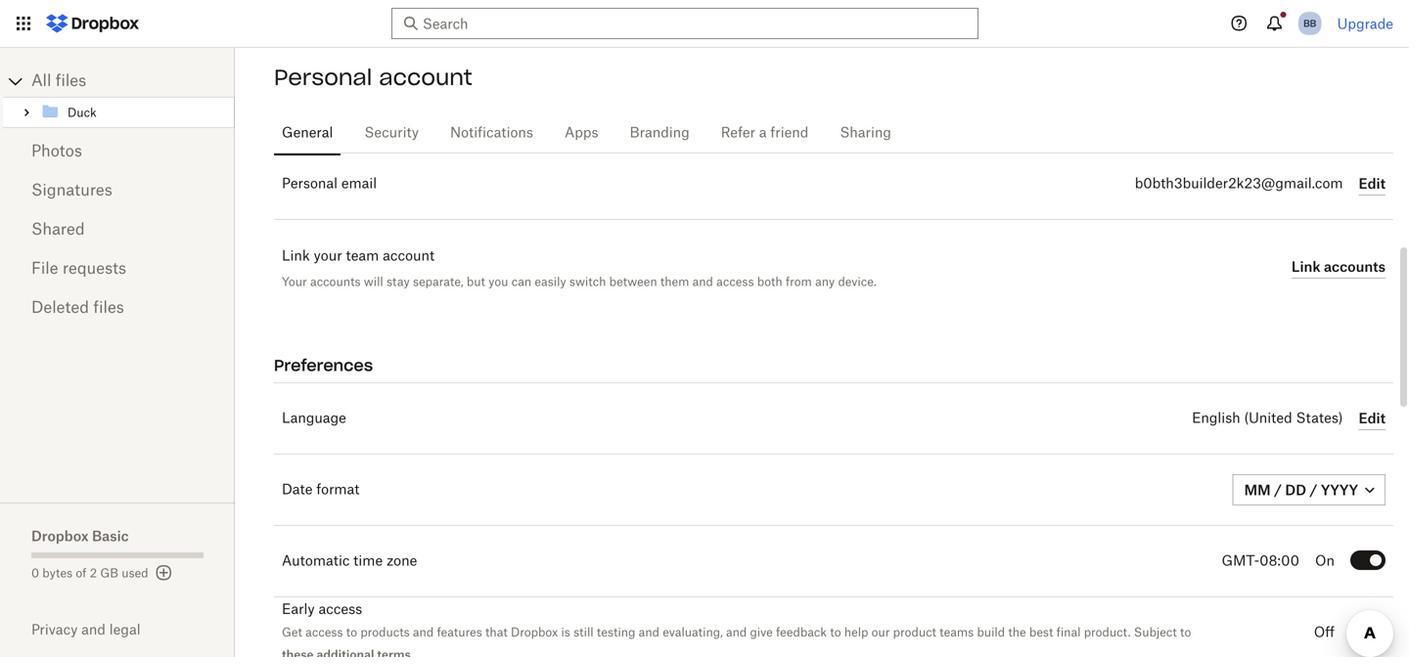 Task type: vqa. For each thing, say whether or not it's contained in the screenshot.
The Modified
no



Task type: describe. For each thing, give the bounding box(es) containing it.
signatures link
[[31, 171, 204, 210]]

refer
[[721, 126, 755, 140]]

privacy
[[31, 621, 78, 638]]

is
[[561, 628, 570, 639]]

file requests link
[[31, 250, 204, 289]]

testing
[[597, 628, 636, 639]]

edit button for link accounts
[[1359, 172, 1386, 196]]

privacy and legal link
[[31, 621, 235, 638]]

link accounts button
[[1292, 255, 1386, 279]]

refer a friend
[[721, 126, 809, 140]]

early access
[[282, 603, 362, 617]]

and left give
[[726, 628, 747, 639]]

features
[[437, 628, 482, 639]]

final
[[1056, 628, 1081, 639]]

switch
[[569, 275, 606, 289]]

automatic time zone
[[282, 555, 417, 569]]

english (united states)
[[1192, 412, 1343, 426]]

and right testing
[[639, 628, 660, 639]]

all
[[31, 73, 51, 89]]

format
[[316, 483, 360, 497]]

signatures
[[31, 183, 112, 199]]

Search text field
[[423, 13, 942, 34]]

privacy and legal
[[31, 621, 141, 638]]

b0bth3builder2k23@gmail.com
[[1135, 177, 1343, 191]]

team
[[346, 250, 379, 263]]

general
[[282, 126, 333, 140]]

off
[[1314, 626, 1335, 640]]

help
[[844, 628, 868, 639]]

2
[[90, 569, 97, 580]]

security
[[364, 126, 419, 140]]

gb
[[100, 569, 118, 580]]

build
[[977, 628, 1005, 639]]

link your team account
[[282, 250, 435, 263]]

personal for personal account
[[274, 64, 372, 91]]

easily
[[535, 275, 566, 289]]

mm
[[1244, 482, 1271, 499]]

still
[[574, 628, 594, 639]]

and left legal at left
[[81, 621, 106, 638]]

mm / dd / yyyy
[[1244, 482, 1358, 499]]

security tab
[[357, 110, 427, 157]]

date format
[[282, 483, 360, 497]]

english
[[1192, 412, 1241, 426]]

access for early access
[[318, 603, 362, 617]]

automatic
[[282, 555, 350, 569]]

branding
[[630, 126, 690, 140]]

preferences
[[274, 356, 373, 376]]

our
[[872, 628, 890, 639]]

2 / from the left
[[1310, 482, 1318, 499]]

link accounts
[[1292, 258, 1386, 275]]

general tab
[[274, 110, 341, 157]]

you
[[488, 275, 508, 289]]

sharing
[[840, 126, 891, 140]]

can
[[512, 275, 532, 289]]

upgrade link
[[1337, 15, 1394, 32]]

files for deleted files
[[93, 300, 124, 316]]

basic
[[92, 528, 129, 545]]

apps tab
[[557, 110, 606, 157]]

1 to from the left
[[346, 628, 357, 639]]

tab list containing general
[[274, 107, 1394, 157]]

shared
[[31, 222, 85, 238]]

global header element
[[0, 0, 1409, 48]]

duck
[[68, 108, 97, 119]]

best
[[1029, 628, 1053, 639]]

of
[[76, 569, 87, 580]]

zone
[[387, 555, 417, 569]]

states)
[[1296, 412, 1343, 426]]

deleted files link
[[31, 289, 204, 328]]

a
[[759, 126, 767, 140]]

0 bytes of 2 gb used
[[31, 569, 148, 580]]

email
[[341, 177, 377, 191]]

time
[[353, 555, 383, 569]]

and left features
[[413, 628, 434, 639]]

0
[[31, 569, 39, 580]]

link for link your team account
[[282, 250, 310, 263]]

refer a friend tab
[[713, 110, 816, 157]]

accounts for your
[[310, 275, 361, 289]]

0 vertical spatial account
[[379, 64, 472, 91]]

dropbox logo - go to the homepage image
[[39, 8, 146, 39]]

personal account
[[274, 64, 472, 91]]

personal email
[[282, 177, 377, 191]]

edit for link accounts
[[1359, 175, 1386, 192]]

1 vertical spatial dropbox
[[511, 628, 558, 639]]



Task type: locate. For each thing, give the bounding box(es) containing it.
personal left email
[[282, 177, 338, 191]]

friend
[[770, 126, 809, 140]]

0 horizontal spatial files
[[56, 73, 86, 89]]

evaluating,
[[663, 628, 723, 639]]

between
[[609, 275, 657, 289]]

1 horizontal spatial to
[[830, 628, 841, 639]]

gmt-08:00
[[1222, 555, 1300, 569]]

language
[[282, 412, 346, 426]]

/ left dd
[[1274, 482, 1282, 499]]

accounts inside button
[[1324, 258, 1386, 275]]

branding tab
[[622, 110, 697, 157]]

used
[[122, 569, 148, 580]]

personal for personal email
[[282, 177, 338, 191]]

accounts for link
[[1324, 258, 1386, 275]]

link inside link accounts button
[[1292, 258, 1321, 275]]

files for all files
[[56, 73, 86, 89]]

gmt-
[[1222, 555, 1260, 569]]

get more space image
[[152, 562, 176, 585]]

the
[[1008, 628, 1026, 639]]

access for get access to products and features that dropbox is still testing and evaluating, and give feedback to help our product teams build the best final product. subject to
[[305, 628, 343, 639]]

bb button
[[1294, 8, 1326, 39]]

/
[[1274, 482, 1282, 499], [1310, 482, 1318, 499]]

access
[[716, 275, 754, 289], [318, 603, 362, 617], [305, 628, 343, 639]]

that
[[485, 628, 508, 639]]

dropbox basic
[[31, 528, 129, 545]]

1 vertical spatial access
[[318, 603, 362, 617]]

device.
[[838, 275, 877, 289]]

from
[[786, 275, 812, 289]]

early
[[282, 603, 315, 617]]

files inside tree
[[56, 73, 86, 89]]

notifications tab
[[442, 110, 541, 157]]

all files link
[[31, 66, 235, 97]]

1 horizontal spatial dropbox
[[511, 628, 558, 639]]

any
[[815, 275, 835, 289]]

(united
[[1244, 412, 1292, 426]]

legal
[[109, 621, 141, 638]]

on
[[1315, 555, 1335, 569]]

deleted files
[[31, 300, 124, 316]]

mm / dd / yyyy button
[[1233, 475, 1386, 506]]

access left both
[[716, 275, 754, 289]]

accounts
[[1324, 258, 1386, 275], [310, 275, 361, 289]]

edit button right states)
[[1359, 407, 1386, 431]]

dropbox left is
[[511, 628, 558, 639]]

date
[[282, 483, 313, 497]]

3 to from the left
[[1180, 628, 1191, 639]]

shared link
[[31, 210, 204, 250]]

0 vertical spatial access
[[716, 275, 754, 289]]

to left help
[[830, 628, 841, 639]]

your
[[314, 250, 342, 263]]

dd
[[1285, 482, 1306, 499]]

all files
[[31, 73, 86, 89]]

access right "early"
[[318, 603, 362, 617]]

personal
[[274, 64, 372, 91], [282, 177, 338, 191]]

0 horizontal spatial to
[[346, 628, 357, 639]]

to right subject
[[1180, 628, 1191, 639]]

both
[[757, 275, 783, 289]]

dropbox
[[31, 528, 89, 545], [511, 628, 558, 639]]

1 edit button from the top
[[1359, 172, 1386, 196]]

them
[[660, 275, 689, 289]]

account up security tab
[[379, 64, 472, 91]]

photos
[[31, 144, 82, 160]]

1 horizontal spatial accounts
[[1324, 258, 1386, 275]]

your accounts will stay separate, but you can easily switch between them and access both from any device.
[[282, 275, 877, 289]]

files right all
[[56, 73, 86, 89]]

1 vertical spatial personal
[[282, 177, 338, 191]]

file requests
[[31, 261, 126, 277]]

1 edit from the top
[[1359, 175, 1386, 192]]

0 horizontal spatial /
[[1274, 482, 1282, 499]]

link for link accounts
[[1292, 258, 1321, 275]]

edit button up link accounts
[[1359, 172, 1386, 196]]

and
[[692, 275, 713, 289], [81, 621, 106, 638], [413, 628, 434, 639], [639, 628, 660, 639], [726, 628, 747, 639]]

0 vertical spatial files
[[56, 73, 86, 89]]

upgrade
[[1337, 15, 1394, 32]]

products
[[360, 628, 410, 639]]

edit up link accounts
[[1359, 175, 1386, 192]]

separate,
[[413, 275, 464, 289]]

give
[[750, 628, 773, 639]]

product.
[[1084, 628, 1131, 639]]

stay
[[387, 275, 410, 289]]

to
[[346, 628, 357, 639], [830, 628, 841, 639], [1180, 628, 1191, 639]]

0 vertical spatial edit button
[[1359, 172, 1386, 196]]

bb
[[1304, 17, 1316, 29]]

dropbox up bytes
[[31, 528, 89, 545]]

0 vertical spatial edit
[[1359, 175, 1386, 192]]

access down early access
[[305, 628, 343, 639]]

all files tree
[[3, 66, 235, 128]]

tab list
[[274, 107, 1394, 157]]

1 vertical spatial account
[[383, 250, 435, 263]]

0 horizontal spatial dropbox
[[31, 528, 89, 545]]

get access to products and features that dropbox is still testing and evaluating, and give feedback to help our product teams build the best final product. subject to
[[282, 628, 1191, 639]]

1 horizontal spatial files
[[93, 300, 124, 316]]

deleted
[[31, 300, 89, 316]]

1 vertical spatial files
[[93, 300, 124, 316]]

and right them
[[692, 275, 713, 289]]

your
[[282, 275, 307, 289]]

/ right dd
[[1310, 482, 1318, 499]]

0 horizontal spatial accounts
[[310, 275, 361, 289]]

notifications
[[450, 126, 533, 140]]

account up stay
[[383, 250, 435, 263]]

2 to from the left
[[830, 628, 841, 639]]

0 horizontal spatial link
[[282, 250, 310, 263]]

2 edit button from the top
[[1359, 407, 1386, 431]]

edit for mm / dd / yyyy
[[1359, 410, 1386, 427]]

duck link
[[40, 101, 231, 124]]

0 vertical spatial personal
[[274, 64, 372, 91]]

0 vertical spatial dropbox
[[31, 528, 89, 545]]

1 horizontal spatial link
[[1292, 258, 1321, 275]]

product
[[893, 628, 936, 639]]

personal up general
[[274, 64, 372, 91]]

but
[[467, 275, 485, 289]]

1 vertical spatial edit
[[1359, 410, 1386, 427]]

link
[[282, 250, 310, 263], [1292, 258, 1321, 275]]

bytes
[[42, 569, 73, 580]]

subject
[[1134, 628, 1177, 639]]

08:00
[[1260, 555, 1300, 569]]

to left products
[[346, 628, 357, 639]]

2 horizontal spatial to
[[1180, 628, 1191, 639]]

will
[[364, 275, 383, 289]]

sharing tab
[[832, 110, 899, 157]]

edit button for mm / dd / yyyy
[[1359, 407, 1386, 431]]

get
[[282, 628, 302, 639]]

edit
[[1359, 175, 1386, 192], [1359, 410, 1386, 427]]

1 vertical spatial edit button
[[1359, 407, 1386, 431]]

file
[[31, 261, 58, 277]]

files down file requests link
[[93, 300, 124, 316]]

edit button
[[1359, 172, 1386, 196], [1359, 407, 1386, 431]]

requests
[[63, 261, 126, 277]]

1 / from the left
[[1274, 482, 1282, 499]]

edit right states)
[[1359, 410, 1386, 427]]

teams
[[940, 628, 974, 639]]

2 edit from the top
[[1359, 410, 1386, 427]]

photos link
[[31, 132, 204, 171]]

feedback
[[776, 628, 827, 639]]

1 horizontal spatial /
[[1310, 482, 1318, 499]]

2 vertical spatial access
[[305, 628, 343, 639]]



